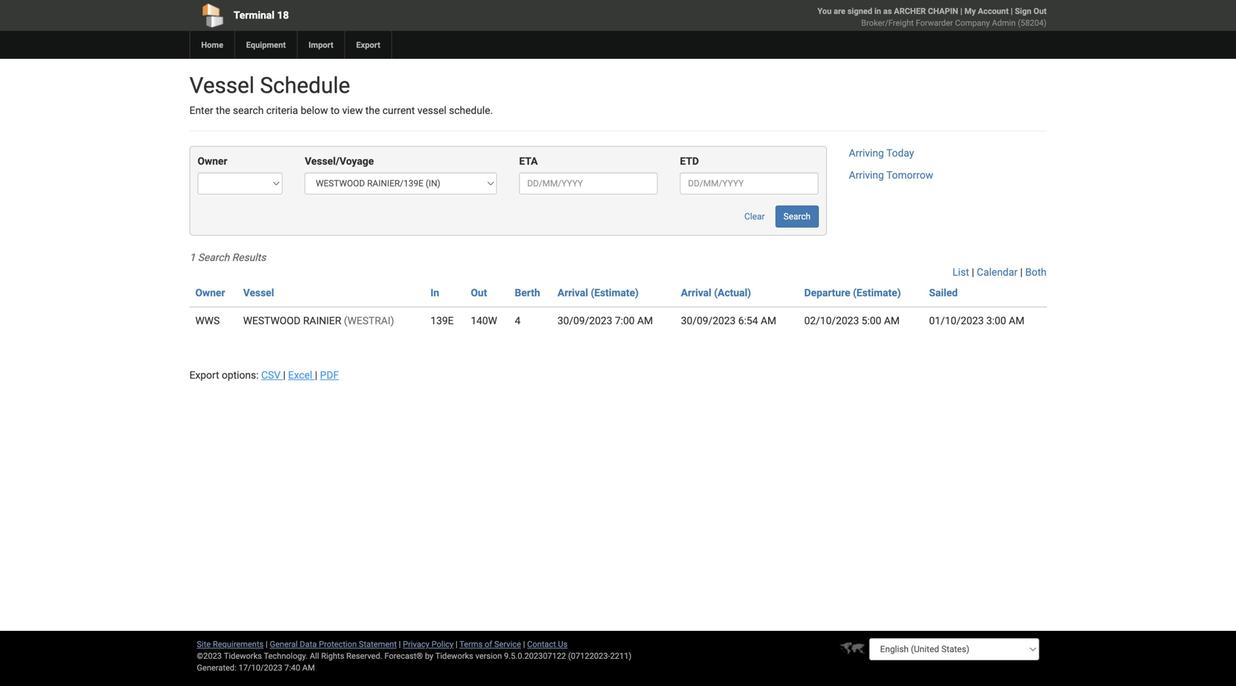 Task type: locate. For each thing, give the bounding box(es) containing it.
in
[[875, 6, 882, 16]]

in
[[431, 287, 439, 299]]

company
[[956, 18, 990, 28]]

equipment
[[246, 40, 286, 50]]

vessel link
[[243, 287, 274, 299]]

calendar link
[[977, 266, 1018, 279]]

out up '(58204)'
[[1034, 6, 1047, 16]]

1 vertical spatial export
[[190, 369, 219, 382]]

2211)
[[610, 652, 632, 661]]

1 horizontal spatial search
[[784, 212, 811, 222]]

am
[[638, 315, 653, 327], [761, 315, 777, 327], [884, 315, 900, 327], [1009, 315, 1025, 327], [302, 664, 315, 673]]

139e
[[431, 315, 454, 327]]

18
[[277, 9, 289, 21]]

2 30/09/2023 from the left
[[681, 315, 736, 327]]

am right 6:54
[[761, 315, 777, 327]]

30/09/2023 down arrival (estimate)
[[558, 315, 613, 327]]

calendar
[[977, 266, 1018, 279]]

(westrai)
[[344, 315, 394, 327]]

| right list
[[972, 266, 975, 279]]

arriving for arriving today
[[849, 147, 884, 159]]

0 horizontal spatial arrival
[[558, 287, 588, 299]]

1 vertical spatial vessel
[[243, 287, 274, 299]]

tideworks
[[436, 652, 474, 661]]

list link
[[953, 266, 970, 279]]

1 horizontal spatial 30/09/2023
[[681, 315, 736, 327]]

30/09/2023 down the arrival (actual) on the right top of the page
[[681, 315, 736, 327]]

export left options:
[[190, 369, 219, 382]]

arriving today link
[[849, 147, 915, 159]]

in link
[[431, 287, 439, 299]]

arriving down "arriving today"
[[849, 169, 884, 181]]

| left my
[[961, 6, 963, 16]]

2 arrival from the left
[[681, 287, 712, 299]]

1 horizontal spatial export
[[356, 40, 380, 50]]

vessel inside vessel schedule enter the search criteria below to view the current vessel schedule.
[[190, 73, 255, 99]]

owner down enter
[[198, 155, 227, 167]]

0 horizontal spatial (estimate)
[[591, 287, 639, 299]]

1 arrival from the left
[[558, 287, 588, 299]]

vessel
[[190, 73, 255, 99], [243, 287, 274, 299]]

site requirements | general data protection statement | privacy policy | terms of service | contact us ©2023 tideworks technology. all rights reserved. forecast® by tideworks version 9.5.0.202307122 (07122023-2211) generated: 17/10/2023 7:40 am
[[197, 640, 632, 673]]

0 horizontal spatial search
[[198, 252, 230, 264]]

| up "tideworks"
[[456, 640, 458, 650]]

©2023 tideworks
[[197, 652, 262, 661]]

out up 140w
[[471, 287, 487, 299]]

1
[[190, 252, 195, 264]]

arrival (estimate) link
[[558, 287, 639, 299]]

arrival up 30/09/2023 7:00 am in the top of the page
[[558, 287, 588, 299]]

arriving up arriving tomorrow
[[849, 147, 884, 159]]

am right 3:00
[[1009, 315, 1025, 327]]

140w
[[471, 315, 497, 327]]

import
[[309, 40, 334, 50]]

search right "clear" button
[[784, 212, 811, 222]]

departure
[[805, 287, 851, 299]]

1 horizontal spatial out
[[1034, 6, 1047, 16]]

arriving tomorrow link
[[849, 169, 934, 181]]

rainier
[[303, 315, 341, 327]]

vessel
[[418, 105, 447, 117]]

am right 5:00
[[884, 315, 900, 327]]

1 arriving from the top
[[849, 147, 884, 159]]

of
[[485, 640, 492, 650]]

terminal
[[234, 9, 275, 21]]

1 30/09/2023 from the left
[[558, 315, 613, 327]]

2 (estimate) from the left
[[853, 287, 901, 299]]

search right the 1
[[198, 252, 230, 264]]

2 the from the left
[[366, 105, 380, 117]]

4
[[515, 315, 521, 327]]

clear
[[745, 212, 765, 222]]

vessel up westwood
[[243, 287, 274, 299]]

1 horizontal spatial arrival
[[681, 287, 712, 299]]

departure (estimate) link
[[805, 287, 901, 299]]

| up forecast®
[[399, 640, 401, 650]]

arrival (actual) link
[[681, 287, 751, 299]]

1 horizontal spatial (estimate)
[[853, 287, 901, 299]]

0 horizontal spatial out
[[471, 287, 487, 299]]

export
[[356, 40, 380, 50], [190, 369, 219, 382]]

are
[[834, 6, 846, 16]]

2 arriving from the top
[[849, 169, 884, 181]]

30/09/2023 for 30/09/2023 6:54 am
[[681, 315, 736, 327]]

the right enter
[[216, 105, 230, 117]]

0 horizontal spatial export
[[190, 369, 219, 382]]

contact us link
[[527, 640, 568, 650]]

export inside export link
[[356, 40, 380, 50]]

(estimate) for departure (estimate)
[[853, 287, 901, 299]]

1 horizontal spatial the
[[366, 105, 380, 117]]

am for 30/09/2023 7:00 am
[[638, 315, 653, 327]]

02/10/2023
[[805, 315, 859, 327]]

you are signed in as archer chapin | my account | sign out broker/freight forwarder company admin (58204)
[[818, 6, 1047, 28]]

am right the 7:00
[[638, 315, 653, 327]]

| left general at the bottom of page
[[266, 640, 268, 650]]

|
[[961, 6, 963, 16], [1011, 6, 1013, 16], [972, 266, 975, 279], [1021, 266, 1023, 279], [283, 369, 286, 382], [315, 369, 318, 382], [266, 640, 268, 650], [399, 640, 401, 650], [456, 640, 458, 650], [523, 640, 525, 650]]

0 vertical spatial out
[[1034, 6, 1047, 16]]

0 vertical spatial owner
[[198, 155, 227, 167]]

my
[[965, 6, 976, 16]]

sign
[[1015, 6, 1032, 16]]

terms of service link
[[460, 640, 521, 650]]

berth
[[515, 287, 540, 299]]

(58204)
[[1018, 18, 1047, 28]]

0 vertical spatial arriving
[[849, 147, 884, 159]]

arriving
[[849, 147, 884, 159], [849, 169, 884, 181]]

1 vertical spatial out
[[471, 287, 487, 299]]

30/09/2023 7:00 am
[[558, 315, 653, 327]]

home
[[201, 40, 223, 50]]

0 horizontal spatial the
[[216, 105, 230, 117]]

pdf link
[[320, 369, 339, 382]]

arrival left (actual)
[[681, 287, 712, 299]]

eta
[[519, 155, 538, 167]]

owner up wws
[[195, 287, 225, 299]]

(estimate)
[[591, 287, 639, 299], [853, 287, 901, 299]]

search inside the '1 search results list | calendar | both'
[[198, 252, 230, 264]]

signed
[[848, 6, 873, 16]]

reserved.
[[347, 652, 383, 661]]

arriving for arriving tomorrow
[[849, 169, 884, 181]]

0 horizontal spatial 30/09/2023
[[558, 315, 613, 327]]

berth link
[[515, 287, 540, 299]]

0 vertical spatial export
[[356, 40, 380, 50]]

1 vertical spatial search
[[198, 252, 230, 264]]

1 vertical spatial arriving
[[849, 169, 884, 181]]

(estimate) down the '1 search results list | calendar | both'
[[591, 287, 639, 299]]

0 vertical spatial vessel
[[190, 73, 255, 99]]

version
[[476, 652, 502, 661]]

vessel up enter
[[190, 73, 255, 99]]

(estimate) up 5:00
[[853, 287, 901, 299]]

3:00
[[987, 315, 1007, 327]]

search
[[784, 212, 811, 222], [198, 252, 230, 264]]

30/09/2023
[[558, 315, 613, 327], [681, 315, 736, 327]]

export down terminal 18 link
[[356, 40, 380, 50]]

sailed link
[[930, 287, 958, 299]]

the
[[216, 105, 230, 117], [366, 105, 380, 117]]

arrival (actual)
[[681, 287, 751, 299]]

search inside button
[[784, 212, 811, 222]]

0 vertical spatial search
[[784, 212, 811, 222]]

arrival for arrival (actual)
[[681, 287, 712, 299]]

schedule.
[[449, 105, 493, 117]]

both
[[1026, 266, 1047, 279]]

1 (estimate) from the left
[[591, 287, 639, 299]]

vessel for vessel
[[243, 287, 274, 299]]

owner
[[198, 155, 227, 167], [195, 287, 225, 299]]

01/10/2023
[[930, 315, 984, 327]]

arrival
[[558, 287, 588, 299], [681, 287, 712, 299]]

out inside you are signed in as archer chapin | my account | sign out broker/freight forwarder company admin (58204)
[[1034, 6, 1047, 16]]

am down "all"
[[302, 664, 315, 673]]

the right view
[[366, 105, 380, 117]]



Task type: describe. For each thing, give the bounding box(es) containing it.
westwood
[[243, 315, 301, 327]]

1 the from the left
[[216, 105, 230, 117]]

below
[[301, 105, 328, 117]]

| up 9.5.0.202307122 at the bottom left of the page
[[523, 640, 525, 650]]

tomorrow
[[887, 169, 934, 181]]

as
[[884, 6, 892, 16]]

02/10/2023 5:00 am
[[805, 315, 900, 327]]

(actual)
[[714, 287, 751, 299]]

| left both link
[[1021, 266, 1023, 279]]

privacy
[[403, 640, 430, 650]]

arriving today
[[849, 147, 915, 159]]

| left pdf "link"
[[315, 369, 318, 382]]

generated:
[[197, 664, 237, 673]]

csv
[[261, 369, 281, 382]]

out link
[[471, 287, 487, 299]]

arrival (estimate)
[[558, 287, 639, 299]]

6:54
[[739, 315, 758, 327]]

5:00
[[862, 315, 882, 327]]

clear button
[[737, 206, 773, 228]]

owner link
[[195, 287, 225, 299]]

01/10/2023 3:00 am
[[930, 315, 1025, 327]]

general
[[270, 640, 298, 650]]

my account link
[[965, 6, 1009, 16]]

search
[[233, 105, 264, 117]]

westwood rainier (westrai)
[[243, 315, 394, 327]]

(07122023-
[[568, 652, 610, 661]]

search button
[[776, 206, 819, 228]]

export for export
[[356, 40, 380, 50]]

departure (estimate)
[[805, 287, 901, 299]]

chapin
[[928, 6, 959, 16]]

you
[[818, 6, 832, 16]]

home link
[[190, 31, 234, 59]]

broker/freight
[[862, 18, 914, 28]]

criteria
[[266, 105, 298, 117]]

requirements
[[213, 640, 264, 650]]

forwarder
[[916, 18, 954, 28]]

csv link
[[261, 369, 283, 382]]

general data protection statement link
[[270, 640, 397, 650]]

both link
[[1026, 266, 1047, 279]]

options:
[[222, 369, 259, 382]]

export link
[[345, 31, 392, 59]]

30/09/2023 for 30/09/2023 7:00 am
[[558, 315, 613, 327]]

am for 02/10/2023 5:00 am
[[884, 315, 900, 327]]

service
[[495, 640, 521, 650]]

list
[[953, 266, 970, 279]]

30/09/2023 6:54 am
[[681, 315, 777, 327]]

rights
[[321, 652, 344, 661]]

am for 30/09/2023 6:54 am
[[761, 315, 777, 327]]

| right the csv
[[283, 369, 286, 382]]

am inside site requirements | general data protection statement | privacy policy | terms of service | contact us ©2023 tideworks technology. all rights reserved. forecast® by tideworks version 9.5.0.202307122 (07122023-2211) generated: 17/10/2023 7:40 am
[[302, 664, 315, 673]]

am for 01/10/2023 3:00 am
[[1009, 315, 1025, 327]]

terms
[[460, 640, 483, 650]]

forecast®
[[385, 652, 423, 661]]

7:00
[[615, 315, 635, 327]]

site
[[197, 640, 211, 650]]

by
[[425, 652, 434, 661]]

protection
[[319, 640, 357, 650]]

to
[[331, 105, 340, 117]]

9.5.0.202307122
[[504, 652, 566, 661]]

results
[[232, 252, 266, 264]]

account
[[978, 6, 1009, 16]]

us
[[558, 640, 568, 650]]

terminal 18
[[234, 9, 289, 21]]

privacy policy link
[[403, 640, 454, 650]]

ETA text field
[[519, 173, 658, 195]]

view
[[342, 105, 363, 117]]

arrival for arrival (estimate)
[[558, 287, 588, 299]]

admin
[[992, 18, 1016, 28]]

17/10/2023
[[239, 664, 283, 673]]

sailed
[[930, 287, 958, 299]]

all
[[310, 652, 319, 661]]

contact
[[527, 640, 556, 650]]

export for export options: csv | excel | pdf
[[190, 369, 219, 382]]

schedule
[[260, 73, 350, 99]]

enter
[[190, 105, 213, 117]]

archer
[[894, 6, 926, 16]]

technology.
[[264, 652, 308, 661]]

export options: csv | excel | pdf
[[190, 369, 339, 382]]

etd
[[680, 155, 699, 167]]

current
[[383, 105, 415, 117]]

wws
[[195, 315, 220, 327]]

vessel schedule enter the search criteria below to view the current vessel schedule.
[[190, 73, 493, 117]]

terminal 18 link
[[190, 0, 534, 31]]

arriving tomorrow
[[849, 169, 934, 181]]

site requirements link
[[197, 640, 264, 650]]

(estimate) for arrival (estimate)
[[591, 287, 639, 299]]

| left the sign
[[1011, 6, 1013, 16]]

1 vertical spatial owner
[[195, 287, 225, 299]]

ETD text field
[[680, 173, 819, 195]]

sign out link
[[1015, 6, 1047, 16]]

vessel for vessel schedule enter the search criteria below to view the current vessel schedule.
[[190, 73, 255, 99]]

excel
[[288, 369, 313, 382]]

policy
[[432, 640, 454, 650]]



Task type: vqa. For each thing, say whether or not it's contained in the screenshot.
OLYMPIA on the top left of page
no



